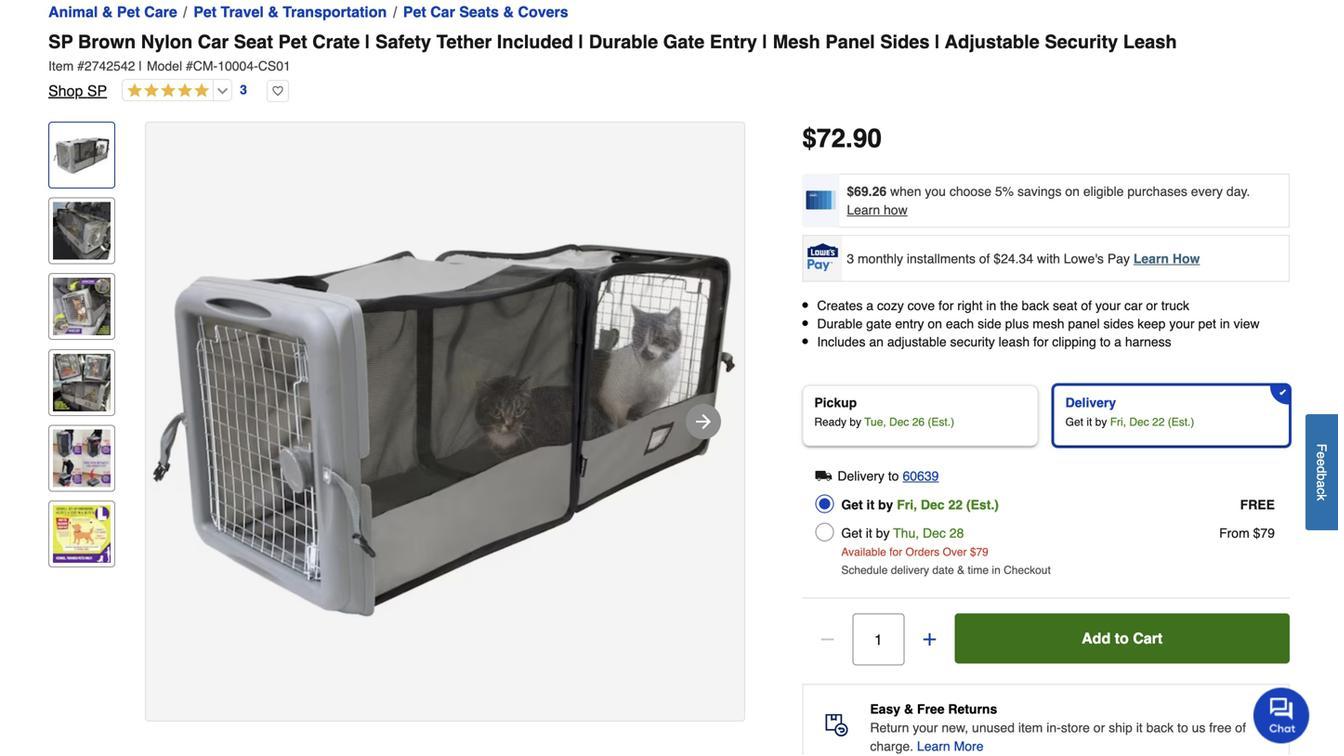 Task type: vqa. For each thing, say whether or not it's contained in the screenshot.
second the All from the right
no



Task type: locate. For each thing, give the bounding box(es) containing it.
0 horizontal spatial sp
[[48, 31, 73, 52]]

1 vertical spatial your
[[1169, 316, 1195, 331]]

22 up "28"
[[948, 497, 963, 512]]

1 vertical spatial for
[[1033, 335, 1048, 350]]

covers
[[518, 3, 568, 20]]

5 stars image
[[123, 83, 209, 100]]

leash
[[999, 335, 1030, 350]]

1 vertical spatial back
[[1146, 721, 1174, 736]]

animal
[[48, 3, 98, 20]]

1 horizontal spatial or
[[1146, 298, 1158, 313]]

learn more link
[[917, 737, 984, 755]]

crate
[[312, 31, 360, 52]]

1 horizontal spatial car
[[430, 3, 455, 20]]

(est.) up over
[[966, 497, 999, 512]]

10004-
[[218, 59, 258, 73]]

0 horizontal spatial back
[[1022, 298, 1049, 313]]

dec down 60639
[[921, 497, 945, 512]]

0 horizontal spatial learn
[[847, 203, 880, 217]]

2 vertical spatial of
[[1235, 721, 1246, 736]]

learn down the $69.26
[[847, 203, 880, 217]]

get inside get it by thu, dec 28 available for orders over $79 schedule delivery date & time in checkout
[[841, 526, 862, 541]]

e up b
[[1314, 459, 1329, 466]]

1 vertical spatial 3
[[847, 251, 854, 266]]

0 horizontal spatial durable
[[589, 31, 658, 52]]

|
[[365, 31, 370, 52], [578, 31, 584, 52], [762, 31, 768, 52], [935, 31, 940, 52], [139, 59, 142, 73]]

2 vertical spatial get
[[841, 526, 862, 541]]

1 vertical spatial durable
[[817, 316, 863, 331]]

delivery right truck filled icon
[[837, 469, 884, 483]]

pet travel & transportation
[[193, 3, 387, 20]]

sp  #cm-10004-cs01 image
[[146, 123, 744, 721]]

in right time
[[992, 564, 1000, 577]]

back
[[1022, 298, 1049, 313], [1146, 721, 1174, 736]]

a up gate
[[866, 298, 873, 313]]

0 vertical spatial or
[[1146, 298, 1158, 313]]

0 vertical spatial durable
[[589, 31, 658, 52]]

$69.26
[[847, 184, 887, 199]]

(est.) right 26 at the right bottom
[[928, 416, 954, 429]]

| right crate
[[365, 31, 370, 52]]

durable inside creates a cozy cove for right in the back seat of your car or truck durable gate entry on each side plus mesh panel sides keep your pet in view includes an adjustable security leash for clipping to a harness
[[817, 316, 863, 331]]

dec left 26 at the right bottom
[[889, 416, 909, 429]]

1 # from the left
[[77, 59, 84, 73]]

pet left care
[[117, 3, 140, 20]]

0 vertical spatial back
[[1022, 298, 1049, 313]]

dec left "28"
[[923, 526, 946, 541]]

2 horizontal spatial learn
[[1133, 251, 1169, 266]]

in right the pet
[[1220, 316, 1230, 331]]

by for get it by fri, dec 22 (est.)
[[878, 497, 893, 512]]

$79
[[1253, 526, 1275, 541], [970, 546, 989, 559]]

$24.34
[[994, 251, 1033, 266]]

learn inside $69.26 when you choose 5% savings on eligible purchases every day. learn how
[[847, 203, 880, 217]]

3 for 3 monthly installments of $24.34 with lowe's pay learn how
[[847, 251, 854, 266]]

0 vertical spatial sp
[[48, 31, 73, 52]]

1 horizontal spatial delivery
[[1065, 395, 1116, 410]]

0 horizontal spatial or
[[1093, 721, 1105, 736]]

sp inside 'sp brown nylon car seat pet crate | safety tether included | durable gate entry | mesh panel sides | adjustable security leash item # 2742542 | model # cm-10004-cs01'
[[48, 31, 73, 52]]

lowes pay logo image
[[804, 243, 841, 271]]

0 vertical spatial for
[[939, 298, 954, 313]]

0 horizontal spatial #
[[77, 59, 84, 73]]

pet car seats & covers link
[[403, 1, 568, 23]]

to down sides
[[1100, 335, 1111, 350]]

1 horizontal spatial back
[[1146, 721, 1174, 736]]

free
[[917, 702, 944, 717]]

2 horizontal spatial for
[[1033, 335, 1048, 350]]

for up the each
[[939, 298, 954, 313]]

2 # from the left
[[186, 59, 193, 73]]

on inside $69.26 when you choose 5% savings on eligible purchases every day. learn how
[[1065, 184, 1080, 199]]

it down the clipping
[[1087, 416, 1092, 429]]

security
[[1045, 31, 1118, 52]]

by inside get it by thu, dec 28 available for orders over $79 schedule delivery date & time in checkout
[[876, 526, 890, 541]]

(est.) inside pickup ready by tue, dec 26 (est.)
[[928, 416, 954, 429]]

thu,
[[893, 526, 919, 541]]

$69.26 when you choose 5% savings on eligible purchases every day. learn how
[[847, 184, 1250, 217]]

durable down creates
[[817, 316, 863, 331]]

1 vertical spatial or
[[1093, 721, 1105, 736]]

easy
[[870, 702, 900, 717]]

1 vertical spatial in
[[1220, 316, 1230, 331]]

add to cart
[[1082, 630, 1163, 647]]

fri, up thu,
[[897, 497, 917, 512]]

get it by thu, dec 28 available for orders over $79 schedule delivery date & time in checkout
[[841, 526, 1051, 577]]

2 vertical spatial in
[[992, 564, 1000, 577]]

your
[[1095, 298, 1121, 313], [1169, 316, 1195, 331], [913, 721, 938, 736]]

1 vertical spatial car
[[198, 31, 229, 52]]

1 horizontal spatial sp
[[87, 82, 107, 99]]

by left thu,
[[876, 526, 890, 541]]

1 vertical spatial on
[[928, 316, 942, 331]]

eligible
[[1083, 184, 1124, 199]]

$79 up time
[[970, 546, 989, 559]]

(est.) down harness
[[1168, 416, 1194, 429]]

delivery inside delivery get it by fri, dec 22 (est.)
[[1065, 395, 1116, 410]]

checkout
[[1004, 564, 1051, 577]]

or
[[1146, 298, 1158, 313], [1093, 721, 1105, 736]]

free
[[1240, 497, 1275, 512]]

in left the
[[986, 298, 996, 313]]

of up panel
[[1081, 298, 1092, 313]]

2 vertical spatial a
[[1314, 481, 1329, 488]]

0 horizontal spatial (est.)
[[928, 416, 954, 429]]

learn down new,
[[917, 739, 950, 754]]

back up "mesh"
[[1022, 298, 1049, 313]]

to inside button
[[1115, 630, 1129, 647]]

1 horizontal spatial 22
[[1152, 416, 1165, 429]]

1 vertical spatial get
[[841, 497, 863, 512]]

22 down harness
[[1152, 416, 1165, 429]]

1 horizontal spatial on
[[1065, 184, 1080, 199]]

(est.) for pickup ready by tue, dec 26 (est.)
[[928, 416, 954, 429]]

by
[[850, 416, 861, 429], [1095, 416, 1107, 429], [878, 497, 893, 512], [876, 526, 890, 541]]

unused
[[972, 721, 1015, 736]]

0 vertical spatial car
[[430, 3, 455, 20]]

delivery down the clipping
[[1065, 395, 1116, 410]]

includes
[[817, 335, 866, 350]]

1 horizontal spatial #
[[186, 59, 193, 73]]

for
[[939, 298, 954, 313], [1033, 335, 1048, 350], [889, 546, 902, 559]]

by for get it by thu, dec 28 available for orders over $79 schedule delivery date & time in checkout
[[876, 526, 890, 541]]

& right seats
[[503, 3, 514, 20]]

option group containing pickup
[[795, 378, 1297, 454]]

pet inside "link"
[[403, 3, 426, 20]]

by down delivery to 60639
[[878, 497, 893, 512]]

your down the free
[[913, 721, 938, 736]]

1 vertical spatial sp
[[87, 82, 107, 99]]

f e e d b a c k
[[1314, 444, 1329, 501]]

$
[[802, 124, 817, 153]]

on down cove
[[928, 316, 942, 331]]

# right item
[[77, 59, 84, 73]]

1 vertical spatial of
[[1081, 298, 1092, 313]]

sp up item
[[48, 31, 73, 52]]

easy & free returns return your new, unused item in-store or ship it back to us free of charge.
[[870, 702, 1246, 754]]

it down delivery to 60639
[[867, 497, 874, 512]]

get it by fri, dec 22 (est.)
[[841, 497, 999, 512]]

pay
[[1107, 251, 1130, 266]]

0 horizontal spatial a
[[866, 298, 873, 313]]

of right free
[[1235, 721, 1246, 736]]

of left $24.34
[[979, 251, 990, 266]]

0 vertical spatial on
[[1065, 184, 1080, 199]]

dec down harness
[[1129, 416, 1149, 429]]

0 horizontal spatial on
[[928, 316, 942, 331]]

back inside creates a cozy cove for right in the back seat of your car or truck durable gate entry on each side plus mesh panel sides keep your pet in view includes an adjustable security leash for clipping to a harness
[[1022, 298, 1049, 313]]

0 vertical spatial $79
[[1253, 526, 1275, 541]]

(est.)
[[928, 416, 954, 429], [1168, 416, 1194, 429], [966, 497, 999, 512]]

cozy
[[877, 298, 904, 313]]

0 vertical spatial 22
[[1152, 416, 1165, 429]]

1 horizontal spatial your
[[1095, 298, 1121, 313]]

a up k
[[1314, 481, 1329, 488]]

delivery
[[1065, 395, 1116, 410], [837, 469, 884, 483]]

dec inside get it by thu, dec 28 available for orders over $79 schedule delivery date & time in checkout
[[923, 526, 946, 541]]

back left us
[[1146, 721, 1174, 736]]

2 horizontal spatial a
[[1314, 481, 1329, 488]]

0 horizontal spatial 22
[[948, 497, 963, 512]]

your down truck
[[1169, 316, 1195, 331]]

2 vertical spatial your
[[913, 721, 938, 736]]

more
[[954, 739, 984, 754]]

learn right pay
[[1133, 251, 1169, 266]]

available
[[841, 546, 886, 559]]

1 vertical spatial delivery
[[837, 469, 884, 483]]

get up available
[[841, 526, 862, 541]]

pet inside 'sp brown nylon car seat pet crate | safety tether included | durable gate entry | mesh panel sides | adjustable security leash item # 2742542 | model # cm-10004-cs01'
[[278, 31, 307, 52]]

0 vertical spatial of
[[979, 251, 990, 266]]

1 vertical spatial $79
[[970, 546, 989, 559]]

for down thu,
[[889, 546, 902, 559]]

nylon
[[141, 31, 193, 52]]

or up keep
[[1146, 298, 1158, 313]]

0 horizontal spatial of
[[979, 251, 990, 266]]

animal & pet care
[[48, 3, 177, 20]]

2 horizontal spatial of
[[1235, 721, 1246, 736]]

for down "mesh"
[[1033, 335, 1048, 350]]

get for get it by thu, dec 28 available for orders over $79 schedule delivery date & time in checkout
[[841, 526, 862, 541]]

sides
[[1103, 316, 1134, 331]]

time
[[968, 564, 989, 577]]

0 vertical spatial 3
[[240, 82, 247, 97]]

$79 down free
[[1253, 526, 1275, 541]]

lowe's
[[1064, 251, 1104, 266]]

sp down 2742542
[[87, 82, 107, 99]]

& inside easy & free returns return your new, unused item in-store or ship it back to us free of charge.
[[904, 702, 913, 717]]

car up cm-
[[198, 31, 229, 52]]

to inside easy & free returns return your new, unused item in-store or ship it back to us free of charge.
[[1177, 721, 1188, 736]]

5%
[[995, 184, 1014, 199]]

1 horizontal spatial durable
[[817, 316, 863, 331]]

mesh
[[1033, 316, 1064, 331]]

to
[[1100, 335, 1111, 350], [888, 469, 899, 483], [1115, 630, 1129, 647], [1177, 721, 1188, 736]]

pet up safety
[[403, 3, 426, 20]]

orders
[[905, 546, 940, 559]]

get down delivery to 60639
[[841, 497, 863, 512]]

add to cart button
[[955, 614, 1290, 664]]

car left seats
[[430, 3, 455, 20]]

0 horizontal spatial your
[[913, 721, 938, 736]]

2 horizontal spatial (est.)
[[1168, 416, 1194, 429]]

dec inside pickup ready by tue, dec 26 (est.)
[[889, 416, 909, 429]]

0 horizontal spatial $79
[[970, 546, 989, 559]]

& inside get it by thu, dec 28 available for orders over $79 schedule delivery date & time in checkout
[[957, 564, 965, 577]]

it right ship
[[1136, 721, 1143, 736]]

pickup ready by tue, dec 26 (est.)
[[814, 395, 954, 429]]

return
[[870, 721, 909, 736]]

1 horizontal spatial 3
[[847, 251, 854, 266]]

to left 60639
[[888, 469, 899, 483]]

seat
[[234, 31, 273, 52]]

26
[[912, 416, 925, 429]]

get down the clipping
[[1065, 416, 1083, 429]]

& left time
[[957, 564, 965, 577]]

it inside get it by thu, dec 28 available for orders over $79 schedule delivery date & time in checkout
[[866, 526, 872, 541]]

1 vertical spatial fri,
[[897, 497, 917, 512]]

pet left travel
[[193, 3, 217, 20]]

3 right 'lowes pay logo'
[[847, 251, 854, 266]]

to left us
[[1177, 721, 1188, 736]]

22 inside delivery get it by fri, dec 22 (est.)
[[1152, 416, 1165, 429]]

it up available
[[866, 526, 872, 541]]

| right sides
[[935, 31, 940, 52]]

0 vertical spatial learn
[[847, 203, 880, 217]]

by inside pickup ready by tue, dec 26 (est.)
[[850, 416, 861, 429]]

pickup
[[814, 395, 857, 410]]

(est.) for get it by fri, dec 22 (est.)
[[966, 497, 999, 512]]

3 down 10004-
[[240, 82, 247, 97]]

e up the d
[[1314, 452, 1329, 459]]

2 vertical spatial for
[[889, 546, 902, 559]]

right
[[957, 298, 983, 313]]

by left tue,
[[850, 416, 861, 429]]

1 e from the top
[[1314, 452, 1329, 459]]

0 vertical spatial delivery
[[1065, 395, 1116, 410]]

1 horizontal spatial for
[[939, 298, 954, 313]]

ship
[[1109, 721, 1132, 736]]

2 vertical spatial learn
[[917, 739, 950, 754]]

leash
[[1123, 31, 1177, 52]]

3 monthly installments of $24.34 with lowe's pay learn how
[[847, 251, 1200, 266]]

security
[[950, 335, 995, 350]]

gate
[[866, 316, 892, 331]]

| right included at the top of page
[[578, 31, 584, 52]]

ready
[[814, 416, 846, 429]]

on left eligible
[[1065, 184, 1080, 199]]

durable up item number 2 7 4 2 5 4 2 and model number c m - 1 0 0 0 4 - c s 0 1 element
[[589, 31, 658, 52]]

& left the free
[[904, 702, 913, 717]]

fri, down harness
[[1110, 416, 1126, 429]]

pet
[[117, 3, 140, 20], [193, 3, 217, 20], [403, 3, 426, 20], [278, 31, 307, 52]]

sides
[[880, 31, 930, 52]]

charge.
[[870, 739, 913, 754]]

by down the clipping
[[1095, 416, 1107, 429]]

sp  #cm-10004-cs01 - thumbnail6 image
[[53, 505, 111, 563]]

a down sides
[[1114, 335, 1121, 350]]

f e e d b a c k button
[[1305, 414, 1338, 530]]

creates
[[817, 298, 863, 313]]

0 horizontal spatial delivery
[[837, 469, 884, 483]]

harness
[[1125, 335, 1171, 350]]

1 horizontal spatial fri,
[[1110, 416, 1126, 429]]

durable inside 'sp brown nylon car seat pet crate | safety tether included | durable gate entry | mesh panel sides | adjustable security leash item # 2742542 | model # cm-10004-cs01'
[[589, 31, 658, 52]]

back inside easy & free returns return your new, unused item in-store or ship it back to us free of charge.
[[1146, 721, 1174, 736]]

dec for get it by thu, dec 28 available for orders over $79 schedule delivery date & time in checkout
[[923, 526, 946, 541]]

option group
[[795, 378, 1297, 454]]

keep
[[1137, 316, 1166, 331]]

e
[[1314, 452, 1329, 459], [1314, 459, 1329, 466]]

your inside easy & free returns return your new, unused item in-store or ship it back to us free of charge.
[[913, 721, 938, 736]]

0 horizontal spatial car
[[198, 31, 229, 52]]

tue,
[[864, 416, 886, 429]]

0 vertical spatial get
[[1065, 416, 1083, 429]]

3
[[240, 82, 247, 97], [847, 251, 854, 266]]

# right model
[[186, 59, 193, 73]]

0 horizontal spatial 3
[[240, 82, 247, 97]]

or left ship
[[1093, 721, 1105, 736]]

to right add
[[1115, 630, 1129, 647]]

f
[[1314, 444, 1329, 452]]

0 vertical spatial fri,
[[1110, 416, 1126, 429]]

1 horizontal spatial learn
[[917, 739, 950, 754]]

sp  #cm-10004-cs01 - thumbnail3 image
[[53, 278, 111, 336]]

0 vertical spatial a
[[866, 298, 873, 313]]

0 horizontal spatial for
[[889, 546, 902, 559]]

& inside "link"
[[503, 3, 514, 20]]

clipping
[[1052, 335, 1096, 350]]

1 vertical spatial a
[[1114, 335, 1121, 350]]

care
[[144, 3, 177, 20]]

pet down pet travel & transportation link
[[278, 31, 307, 52]]

your up sides
[[1095, 298, 1121, 313]]

on inside creates a cozy cove for right in the back seat of your car or truck durable gate entry on each side plus mesh panel sides keep your pet in view includes an adjustable security leash for clipping to a harness
[[928, 316, 942, 331]]

1 horizontal spatial (est.)
[[966, 497, 999, 512]]

1 horizontal spatial of
[[1081, 298, 1092, 313]]

free
[[1209, 721, 1232, 736]]



Task type: describe. For each thing, give the bounding box(es) containing it.
& up brown
[[102, 3, 113, 20]]

1 vertical spatial 22
[[948, 497, 963, 512]]

delivery for to
[[837, 469, 884, 483]]

side
[[978, 316, 1001, 331]]

by for pickup ready by tue, dec 26 (est.)
[[850, 416, 861, 429]]

car inside "link"
[[430, 3, 455, 20]]

dec for pickup ready by tue, dec 26 (est.)
[[889, 416, 909, 429]]

2 e from the top
[[1314, 459, 1329, 466]]

to inside creates a cozy cove for right in the back seat of your car or truck durable gate entry on each side plus mesh panel sides keep your pet in view includes an adjustable security leash for clipping to a harness
[[1100, 335, 1111, 350]]

add
[[1082, 630, 1111, 647]]

every
[[1191, 184, 1223, 199]]

b
[[1314, 473, 1329, 481]]

item number 2 7 4 2 5 4 2 and model number c m - 1 0 0 0 4 - c s 0 1 element
[[48, 57, 1290, 75]]

each
[[946, 316, 974, 331]]

dec for get it by fri, dec 22 (est.)
[[921, 497, 945, 512]]

car inside 'sp brown nylon car seat pet crate | safety tether included | durable gate entry | mesh panel sides | adjustable security leash item # 2742542 | model # cm-10004-cs01'
[[198, 31, 229, 52]]

90
[[853, 124, 882, 153]]

28
[[949, 526, 964, 541]]

or inside creates a cozy cove for right in the back seat of your car or truck durable gate entry on each side plus mesh panel sides keep your pet in view includes an adjustable security leash for clipping to a harness
[[1146, 298, 1158, 313]]

.
[[846, 124, 853, 153]]

schedule
[[841, 564, 888, 577]]

view
[[1234, 316, 1260, 331]]

get for get it by fri, dec 22 (est.)
[[841, 497, 863, 512]]

an
[[869, 335, 884, 350]]

from
[[1219, 526, 1249, 541]]

or inside easy & free returns return your new, unused item in-store or ship it back to us free of charge.
[[1093, 721, 1105, 736]]

entry
[[710, 31, 757, 52]]

mesh
[[773, 31, 820, 52]]

(est.) inside delivery get it by fri, dec 22 (est.)
[[1168, 416, 1194, 429]]

date
[[932, 564, 954, 577]]

panel
[[825, 31, 875, 52]]

Stepper number input field with increment and decrement buttons number field
[[852, 614, 904, 666]]

model
[[147, 59, 182, 73]]

gate
[[663, 31, 705, 52]]

included
[[497, 31, 573, 52]]

chat invite button image
[[1253, 687, 1310, 744]]

delivery get it by fri, dec 22 (est.)
[[1065, 395, 1194, 429]]

2742542
[[84, 59, 135, 73]]

car
[[1124, 298, 1142, 313]]

day.
[[1226, 184, 1250, 199]]

item
[[48, 59, 74, 73]]

cart
[[1133, 630, 1163, 647]]

seat
[[1053, 298, 1077, 313]]

minus image
[[818, 631, 837, 649]]

2 horizontal spatial your
[[1169, 316, 1195, 331]]

72
[[817, 124, 846, 153]]

in-
[[1046, 721, 1061, 736]]

transportation
[[283, 3, 387, 20]]

animal & pet care link
[[48, 1, 177, 23]]

| left model
[[139, 59, 142, 73]]

over
[[943, 546, 967, 559]]

fri, inside delivery get it by fri, dec 22 (est.)
[[1110, 416, 1126, 429]]

3 for 3
[[240, 82, 247, 97]]

delivery
[[891, 564, 929, 577]]

0 horizontal spatial fri,
[[897, 497, 917, 512]]

for inside get it by thu, dec 28 available for orders over $79 schedule delivery date & time in checkout
[[889, 546, 902, 559]]

from $79
[[1219, 526, 1275, 541]]

1 vertical spatial learn
[[1133, 251, 1169, 266]]

monthly
[[858, 251, 903, 266]]

of inside easy & free returns return your new, unused item in-store or ship it back to us free of charge.
[[1235, 721, 1246, 736]]

1 horizontal spatial a
[[1114, 335, 1121, 350]]

learn more
[[917, 739, 984, 754]]

truck
[[1161, 298, 1189, 313]]

sp  #cm-10004-cs01 - thumbnail image
[[53, 126, 111, 184]]

pet car seats & covers
[[403, 3, 568, 20]]

safety
[[375, 31, 431, 52]]

adjustable
[[887, 335, 947, 350]]

0 vertical spatial in
[[986, 298, 996, 313]]

sp  #cm-10004-cs01 - thumbnail5 image
[[53, 430, 111, 487]]

it inside delivery get it by fri, dec 22 (est.)
[[1087, 416, 1092, 429]]

arrow right image
[[692, 411, 715, 433]]

d
[[1314, 466, 1329, 473]]

seats
[[459, 3, 499, 20]]

k
[[1314, 494, 1329, 501]]

delivery for get
[[1065, 395, 1116, 410]]

adjustable
[[945, 31, 1040, 52]]

get inside delivery get it by fri, dec 22 (est.)
[[1065, 416, 1083, 429]]

panel
[[1068, 316, 1100, 331]]

by inside delivery get it by fri, dec 22 (est.)
[[1095, 416, 1107, 429]]

pet
[[1198, 316, 1216, 331]]

cs01
[[258, 59, 291, 73]]

cm-
[[193, 59, 218, 73]]

dec inside delivery get it by fri, dec 22 (est.)
[[1129, 416, 1149, 429]]

learn how link
[[1133, 251, 1200, 266]]

truck filled image
[[815, 468, 832, 484]]

of inside creates a cozy cove for right in the back seat of your car or truck durable gate entry on each side plus mesh panel sides keep your pet in view includes an adjustable security leash for clipping to a harness
[[1081, 298, 1092, 313]]

purchases
[[1127, 184, 1187, 199]]

brown
[[78, 31, 136, 52]]

new,
[[942, 721, 968, 736]]

& right travel
[[268, 3, 279, 20]]

heart outline image
[[267, 80, 289, 102]]

item
[[1018, 721, 1043, 736]]

with
[[1037, 251, 1060, 266]]

creates a cozy cove for right in the back seat of your car or truck durable gate entry on each side plus mesh panel sides keep your pet in view includes an adjustable security leash for clipping to a harness
[[817, 298, 1260, 350]]

shop
[[48, 82, 83, 99]]

how
[[884, 203, 908, 217]]

| left mesh
[[762, 31, 768, 52]]

c
[[1314, 488, 1329, 494]]

plus image
[[920, 631, 939, 649]]

shop sp
[[48, 82, 107, 99]]

it inside easy & free returns return your new, unused item in-store or ship it back to us free of charge.
[[1136, 721, 1143, 736]]

0 vertical spatial your
[[1095, 298, 1121, 313]]

pet travel & transportation link
[[193, 1, 387, 23]]

us
[[1192, 721, 1206, 736]]

sp  #cm-10004-cs01 - thumbnail4 image
[[53, 354, 111, 411]]

sp  #cm-10004-cs01 - thumbnail2 image
[[53, 202, 111, 260]]

savings
[[1017, 184, 1062, 199]]

a inside button
[[1314, 481, 1329, 488]]

$79 inside get it by thu, dec 28 available for orders over $79 schedule delivery date & time in checkout
[[970, 546, 989, 559]]

entry
[[895, 316, 924, 331]]

60639 button
[[903, 465, 939, 487]]

returns
[[948, 702, 997, 717]]

installments
[[907, 251, 975, 266]]

in inside get it by thu, dec 28 available for orders over $79 schedule delivery date & time in checkout
[[992, 564, 1000, 577]]

1 horizontal spatial $79
[[1253, 526, 1275, 541]]



